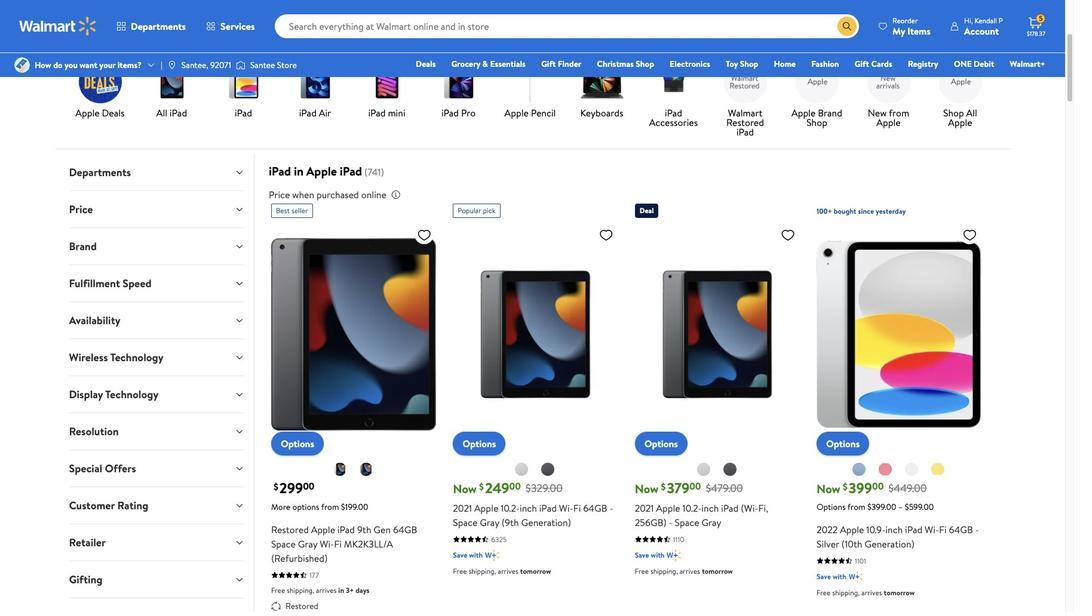 Task type: vqa. For each thing, say whether or not it's contained in the screenshot.
the middle Save with
yes



Task type: locate. For each thing, give the bounding box(es) containing it.
debit
[[974, 58, 995, 70]]

by
[[890, 25, 900, 38]]

wi- down $599.00
[[925, 523, 940, 537]]

0 horizontal spatial 10.2-
[[501, 502, 520, 515]]

1 vertical spatial wi-
[[925, 523, 940, 537]]

2021 inside the now $ 249 00 $329.00 2021 apple 10.2-inch ipad wi-fi 64gb - space gray (9th generation)
[[453, 502, 472, 515]]

0 horizontal spatial deals
[[102, 106, 125, 120]]

3 now from the left
[[817, 481, 841, 497]]

64gb inside the restored apple ipad 9th gen 64gb space gray wi-fi mk2k3ll/a (refurbished)
[[393, 523, 417, 537]]

options link for $449.00
[[817, 432, 870, 456]]

free shipping, arrives tomorrow down 1101 on the bottom right of page
[[817, 588, 915, 598]]

options for $449.00
[[827, 437, 860, 450]]

resolution button
[[59, 414, 254, 450]]

space left (9th
[[453, 516, 478, 529]]

apple pencil
[[505, 106, 556, 120]]

0 vertical spatial |
[[905, 25, 907, 38]]

2 2021 from the left
[[635, 502, 654, 515]]

 image for santee store
[[236, 59, 246, 71]]

ipad air link
[[284, 60, 346, 120]]

electronics link
[[665, 57, 716, 71]]

shipping, down 6325
[[469, 566, 496, 577]]

Walmart Site-Wide search field
[[275, 14, 859, 38]]

1 horizontal spatial silver image
[[697, 462, 711, 477]]

ipad down ipad accessories "image"
[[665, 106, 683, 120]]

3 silver image from the left
[[905, 462, 919, 477]]

shop inside christmas shop link
[[636, 58, 655, 70]]

256gb)
[[635, 516, 667, 529]]

00
[[303, 480, 315, 493], [510, 480, 521, 493], [690, 480, 701, 493], [873, 480, 884, 493]]

1 vertical spatial deals
[[102, 106, 125, 120]]

00 left $479.00
[[690, 480, 701, 493]]

$ for 379
[[661, 480, 666, 494]]

ipad down $599.00
[[906, 523, 923, 537]]

0 vertical spatial wi-
[[559, 502, 574, 515]]

popular pick
[[458, 206, 496, 216]]

0 horizontal spatial wi-
[[320, 538, 334, 551]]

space
[[453, 516, 478, 529], [675, 516, 700, 529], [271, 538, 296, 551]]

1 vertical spatial brand
[[69, 239, 97, 254]]

display technology button
[[59, 377, 254, 413]]

10.2- inside the now $ 249 00 $329.00 2021 apple 10.2-inch ipad wi-fi 64gb - space gray (9th generation)
[[501, 502, 520, 515]]

new from apple
[[868, 106, 910, 129]]

0 horizontal spatial save with
[[453, 550, 483, 560]]

ipad left (741)
[[340, 163, 362, 179]]

2 horizontal spatial -
[[976, 523, 980, 537]]

do
[[53, 59, 63, 71]]

1 horizontal spatial space gray image
[[723, 462, 737, 477]]

 image left santee,
[[167, 60, 177, 70]]

popular
[[458, 206, 482, 216]]

$ inside the now $ 249 00 $329.00 2021 apple 10.2-inch ipad wi-fi 64gb - space gray (9th generation)
[[479, 480, 484, 494]]

ipad inside the 2022 apple 10.9-inch ipad wi-fi 64gb - silver (10th generation)
[[906, 523, 923, 537]]

apple down 249 on the bottom left of the page
[[475, 502, 499, 515]]

4 00 from the left
[[873, 480, 884, 493]]

1 gift from the left
[[541, 58, 556, 70]]

all inside shop all apple
[[967, 106, 978, 120]]

gift inside gift finder link
[[541, 58, 556, 70]]

2 vertical spatial restored
[[286, 600, 319, 612]]

2 horizontal spatial inch
[[886, 523, 903, 537]]

space inside the restored apple ipad 9th gen 64gb space gray wi-fi mk2k3ll/a (refurbished)
[[271, 538, 296, 551]]

2 now from the left
[[635, 481, 659, 497]]

online
[[361, 188, 387, 201]]

ipad inside the now $ 249 00 $329.00 2021 apple 10.2-inch ipad wi-fi 64gb - space gray (9th generation)
[[540, 502, 557, 515]]

0 horizontal spatial 64gb
[[393, 523, 417, 537]]

1 vertical spatial generation)
[[865, 538, 915, 551]]

generation) inside the now $ 249 00 $329.00 2021 apple 10.2-inch ipad wi-fi 64gb - space gray (9th generation)
[[521, 516, 571, 529]]

apple inside new from apple
[[877, 116, 901, 129]]

0 horizontal spatial all
[[156, 106, 167, 120]]

with for 379
[[651, 550, 665, 560]]

1 silver image from the left
[[333, 462, 347, 477]]

space up (refurbished) at the bottom left
[[271, 538, 296, 551]]

ipad down walmart
[[737, 126, 754, 139]]

gift inside gift cards link
[[855, 58, 870, 70]]

0 horizontal spatial walmart plus image
[[485, 550, 499, 562]]

space for 249
[[453, 516, 478, 529]]

1 vertical spatial price
[[69, 202, 93, 217]]

brand down apple brand shop image
[[818, 106, 843, 120]]

ipad left 'mini' on the top of page
[[368, 106, 386, 120]]

|
[[905, 25, 907, 38], [161, 59, 162, 71]]

gray for 379
[[702, 516, 722, 529]]

restored down more
[[271, 523, 309, 537]]

0 horizontal spatial tomorrow
[[520, 566, 551, 577]]

0 horizontal spatial gray
[[298, 538, 318, 551]]

2 silver image from the left
[[697, 462, 711, 477]]

your
[[99, 59, 116, 71]]

options up the 379
[[645, 437, 678, 450]]

free shipping, arrives tomorrow down 1110
[[635, 566, 733, 577]]

(9th
[[502, 516, 519, 529]]

1 horizontal spatial -
[[669, 516, 673, 529]]

$ left 399 at the bottom of the page
[[843, 480, 848, 494]]

0 horizontal spatial space
[[271, 538, 296, 551]]

fi inside the restored apple ipad 9th gen 64gb space gray wi-fi mk2k3ll/a (refurbished)
[[334, 538, 342, 551]]

2 horizontal spatial wi-
[[925, 523, 940, 537]]

1 horizontal spatial tomorrow
[[702, 566, 733, 577]]

gray for 249
[[480, 516, 500, 529]]

shipping, down 1101 on the bottom right of page
[[833, 588, 860, 598]]

2 space gray image from the left
[[723, 462, 737, 477]]

apple down more options from $199.00
[[311, 523, 335, 537]]

gray
[[480, 516, 500, 529], [702, 516, 722, 529], [298, 538, 318, 551]]

5 $178.37
[[1027, 13, 1046, 38]]

1 horizontal spatial  image
[[167, 60, 177, 70]]

$199.00
[[341, 501, 368, 513]]

options link
[[271, 432, 324, 456], [453, 432, 506, 456], [635, 432, 688, 456], [817, 432, 870, 456]]

from down 399 at the bottom of the page
[[848, 501, 866, 513]]

from right options
[[321, 501, 339, 513]]

fulfillment speed button
[[59, 265, 254, 302]]

$ for 249
[[479, 480, 484, 494]]

all down shop all apple image
[[967, 106, 978, 120]]

$399.00
[[868, 501, 897, 513]]

ipad accessories image
[[652, 60, 695, 103]]

ipad mini image
[[365, 60, 409, 103]]

10.2-
[[501, 502, 520, 515], [683, 502, 702, 515]]

shop all apple link
[[930, 60, 992, 130]]

2 10.2- from the left
[[683, 502, 702, 515]]

1 vertical spatial technology
[[105, 387, 159, 402]]

options up $ 299 00
[[281, 437, 314, 450]]

2 horizontal spatial from
[[889, 106, 910, 120]]

gift for gift cards
[[855, 58, 870, 70]]

christmas
[[597, 58, 634, 70]]

0 horizontal spatial silver image
[[333, 462, 347, 477]]

apple deals
[[76, 106, 125, 120]]

Search search field
[[275, 14, 859, 38]]

1 horizontal spatial brand
[[818, 106, 843, 120]]

options
[[281, 437, 314, 450], [463, 437, 496, 450], [645, 437, 678, 450], [827, 437, 860, 450], [817, 501, 846, 513]]

shop all apple image
[[939, 60, 982, 103]]

0 vertical spatial brand
[[818, 106, 843, 120]]

now for 379
[[635, 481, 659, 497]]

santee,
[[182, 59, 208, 71]]

1 horizontal spatial from
[[848, 501, 866, 513]]

00 down pink 'image'
[[873, 480, 884, 493]]

ipad accessories
[[650, 106, 698, 129]]

legal information image
[[391, 190, 401, 200]]

1 options link from the left
[[271, 432, 324, 456]]

ipad pro link
[[428, 60, 490, 120]]

$ left 249 on the bottom left of the page
[[479, 480, 484, 494]]

2 horizontal spatial silver image
[[905, 462, 919, 477]]

2021 inside 'now $ 379 00 $479.00 2021 apple 10.2-inch ipad (wi-fi, 256gb) - space gray'
[[635, 502, 654, 515]]

generation)
[[521, 516, 571, 529], [865, 538, 915, 551]]

1 $ from the left
[[274, 480, 278, 494]]

2 horizontal spatial free shipping, arrives tomorrow
[[817, 588, 915, 598]]

gift left cards
[[855, 58, 870, 70]]

1 horizontal spatial price
[[269, 188, 290, 201]]

1 horizontal spatial generation)
[[865, 538, 915, 551]]

arrives down 177
[[316, 586, 337, 596]]

space gray image
[[541, 462, 556, 477], [723, 462, 737, 477]]

space up 1110
[[675, 516, 700, 529]]

2 gift from the left
[[855, 58, 870, 70]]

2022 apple 10.9-inch ipad wi-fi 64gb - silver (10th generation) image
[[817, 223, 982, 446]]

2 horizontal spatial 64gb
[[949, 523, 974, 537]]

electronics
[[670, 58, 711, 70]]

special offers
[[69, 461, 136, 476]]

yellow image
[[931, 462, 946, 477]]

apple down apple brand shop image
[[792, 106, 816, 120]]

- inside 'now $ 379 00 $479.00 2021 apple 10.2-inch ipad (wi-fi, 256gb) - space gray'
[[669, 516, 673, 529]]

silver image
[[333, 462, 347, 477], [697, 462, 711, 477], [905, 462, 919, 477]]

10.2- down the 379
[[683, 502, 702, 515]]

2 vertical spatial fi
[[334, 538, 342, 551]]

00 inside 'now $ 379 00 $479.00 2021 apple 10.2-inch ipad (wi-fi, 256gb) - space gray'
[[690, 480, 701, 493]]

keyboards image
[[581, 60, 624, 103]]

space inside 'now $ 379 00 $479.00 2021 apple 10.2-inch ipad (wi-fi, 256gb) - space gray'
[[675, 516, 700, 529]]

2 00 from the left
[[510, 480, 521, 493]]

generation) down the 10.9-
[[865, 538, 915, 551]]

now left 249 on the bottom left of the page
[[453, 481, 477, 497]]

price inside dropdown button
[[69, 202, 93, 217]]

1 horizontal spatial gift
[[855, 58, 870, 70]]

free shipping, arrives tomorrow for 379
[[635, 566, 733, 577]]

$ left the 379
[[661, 480, 666, 494]]

apple
[[76, 106, 100, 120], [505, 106, 529, 120], [792, 106, 816, 120], [877, 116, 901, 129], [949, 116, 973, 129], [307, 163, 337, 179], [475, 502, 499, 515], [656, 502, 681, 515], [311, 523, 335, 537], [840, 523, 865, 537]]

technology down wireless technology
[[105, 387, 159, 402]]

apple deals link
[[69, 60, 131, 120]]

1 horizontal spatial all
[[967, 106, 978, 120]]

1 vertical spatial fi
[[940, 523, 947, 537]]

options link up $ 299 00
[[271, 432, 324, 456]]

shop inside the toy shop link
[[740, 58, 759, 70]]

gray up 6325
[[480, 516, 500, 529]]

apple inside the now $ 249 00 $329.00 2021 apple 10.2-inch ipad wi-fi 64gb - space gray (9th generation)
[[475, 502, 499, 515]]

brand tab
[[59, 228, 254, 265]]

0 horizontal spatial space gray image
[[541, 462, 556, 477]]

2 horizontal spatial save with
[[817, 572, 847, 582]]

price for price when purchased online
[[269, 188, 290, 201]]

inch inside the now $ 249 00 $329.00 2021 apple 10.2-inch ipad wi-fi 64gb - space gray (9th generation)
[[520, 502, 537, 515]]

brand up fulfillment
[[69, 239, 97, 254]]

santee
[[250, 59, 275, 71]]

1 vertical spatial restored
[[271, 523, 309, 537]]

now inside the now $ 249 00 $329.00 2021 apple 10.2-inch ipad wi-fi 64gb - space gray (9th generation)
[[453, 481, 477, 497]]

- inside the now $ 249 00 $329.00 2021 apple 10.2-inch ipad wi-fi 64gb - space gray (9th generation)
[[610, 502, 614, 515]]

 image
[[14, 57, 30, 73], [236, 59, 246, 71], [167, 60, 177, 70]]

1 horizontal spatial with
[[651, 550, 665, 560]]

walmart+
[[1010, 58, 1046, 70]]

options link up the 379
[[635, 432, 688, 456]]

brand inside dropdown button
[[69, 239, 97, 254]]

now inside 'now $ 379 00 $479.00 2021 apple 10.2-inch ipad (wi-fi, 256gb) - space gray'
[[635, 481, 659, 497]]

wi- inside the 2022 apple 10.9-inch ipad wi-fi 64gb - silver (10th generation)
[[925, 523, 940, 537]]

restored down walmart restored ipad image
[[727, 116, 764, 129]]

0 vertical spatial in
[[294, 163, 304, 179]]

availability tab
[[59, 302, 254, 339]]

4 $ from the left
[[843, 480, 848, 494]]

1 horizontal spatial in
[[338, 586, 344, 596]]

walmart plus image down 1110
[[667, 550, 681, 562]]

1 horizontal spatial wi-
[[559, 502, 574, 515]]

0 vertical spatial price
[[269, 188, 290, 201]]

10.2- inside 'now $ 379 00 $479.00 2021 apple 10.2-inch ipad (wi-fi, 256gb) - space gray'
[[683, 502, 702, 515]]

 image left how
[[14, 57, 30, 73]]

1 horizontal spatial |
[[905, 25, 907, 38]]

since
[[859, 206, 874, 216]]

restored apple ipad 9th gen 64gb space gray wi-fi mk2k3ll/a (refurbished)
[[271, 523, 417, 565]]

| right by
[[905, 25, 907, 38]]

0 vertical spatial generation)
[[521, 516, 571, 529]]

2 all from the left
[[967, 106, 978, 120]]

$ left 299
[[274, 480, 278, 494]]

1 10.2- from the left
[[501, 502, 520, 515]]

free
[[453, 566, 467, 577], [635, 566, 649, 577], [271, 586, 285, 596], [817, 588, 831, 598]]

pro
[[461, 106, 476, 120]]

0 horizontal spatial save
[[453, 550, 468, 560]]

deals left ipad pro "image"
[[416, 58, 436, 70]]

0 horizontal spatial 2021
[[453, 502, 472, 515]]

arrives down 6325
[[498, 566, 519, 577]]

gray inside 'now $ 379 00 $479.00 2021 apple 10.2-inch ipad (wi-fi, 256gb) - space gray'
[[702, 516, 722, 529]]

inch down – at right bottom
[[886, 523, 903, 537]]

options up blue icon
[[827, 437, 860, 450]]

technology
[[110, 350, 164, 365], [105, 387, 159, 402]]

price button
[[59, 191, 254, 228]]

now $ 399 00 $449.00 options from $399.00 – $599.00
[[817, 478, 934, 513]]

grocery & essentials
[[452, 58, 526, 70]]

generation) down $329.00
[[521, 516, 571, 529]]

technology for display technology
[[105, 387, 159, 402]]

 image for santee, 92071
[[167, 60, 177, 70]]

customer rating tab
[[59, 488, 254, 524]]

inch inside 'now $ 379 00 $479.00 2021 apple 10.2-inch ipad (wi-fi, 256gb) - space gray'
[[702, 502, 719, 515]]

wireless technology tab
[[59, 340, 254, 376]]

0 horizontal spatial price
[[69, 202, 93, 217]]

deals
[[416, 58, 436, 70], [102, 106, 125, 120]]

blue image
[[852, 462, 867, 477]]

0 horizontal spatial generation)
[[521, 516, 571, 529]]

92071
[[210, 59, 231, 71]]

options up 249 on the bottom left of the page
[[463, 437, 496, 450]]

0 horizontal spatial with
[[469, 550, 483, 560]]

sort by |
[[870, 25, 907, 38]]

silver image left space gray image
[[333, 462, 347, 477]]

1 00 from the left
[[303, 480, 315, 493]]

0 horizontal spatial fi
[[334, 538, 342, 551]]

shop right the 'christmas'
[[636, 58, 655, 70]]

3 00 from the left
[[690, 480, 701, 493]]

1 2021 from the left
[[453, 502, 472, 515]]

ipad inside the restored apple ipad 9th gen 64gb space gray wi-fi mk2k3ll/a (refurbished)
[[338, 523, 355, 537]]

$ inside now $ 399 00 $449.00 options from $399.00 – $599.00
[[843, 480, 848, 494]]

0 horizontal spatial brand
[[69, 239, 97, 254]]

fi,
[[759, 502, 769, 515]]

accessories
[[650, 116, 698, 129]]

0 horizontal spatial now
[[453, 481, 477, 497]]

search icon image
[[843, 22, 852, 31]]

toy
[[726, 58, 738, 70]]

one debit
[[954, 58, 995, 70]]

1 space gray image from the left
[[541, 462, 556, 477]]

ipad left air
[[299, 106, 317, 120]]

0 horizontal spatial |
[[161, 59, 162, 71]]

inch down $329.00
[[520, 502, 537, 515]]

gray inside the now $ 249 00 $329.00 2021 apple 10.2-inch ipad wi-fi 64gb - space gray (9th generation)
[[480, 516, 500, 529]]

3 options link from the left
[[635, 432, 688, 456]]

2022 apple 10.9-inch ipad wi-fi 64gb - silver (10th generation)
[[817, 523, 980, 551]]

wi- down $329.00
[[559, 502, 574, 515]]

apple down new from apple image
[[877, 116, 901, 129]]

1 horizontal spatial now
[[635, 481, 659, 497]]

walmart plus image for 249
[[485, 550, 499, 562]]

with
[[469, 550, 483, 560], [651, 550, 665, 560], [833, 572, 847, 582]]

0 vertical spatial fi
[[574, 502, 581, 515]]

1 vertical spatial |
[[161, 59, 162, 71]]

space gray image for 249
[[541, 462, 556, 477]]

technology inside "tab"
[[110, 350, 164, 365]]

00 down silver image
[[510, 480, 521, 493]]

ipad air
[[299, 106, 331, 120]]

ipad left (wi-
[[721, 502, 739, 515]]

walmart
[[728, 106, 763, 120]]

4 options link from the left
[[817, 432, 870, 456]]

fulfillment
[[69, 276, 120, 291]]

$ inside 'now $ 379 00 $479.00 2021 apple 10.2-inch ipad (wi-fi, 256gb) - space gray'
[[661, 480, 666, 494]]

departments tab
[[59, 154, 254, 191]]

apple pencil image
[[509, 60, 552, 103]]

1 horizontal spatial inch
[[702, 502, 719, 515]]

gifting button
[[59, 562, 254, 598]]

00 inside the now $ 249 00 $329.00 2021 apple 10.2-inch ipad wi-fi 64gb - space gray (9th generation)
[[510, 480, 521, 493]]

2 horizontal spatial space
[[675, 516, 700, 529]]

options up 2022
[[817, 501, 846, 513]]

2 horizontal spatial tomorrow
[[884, 588, 915, 598]]

1 now from the left
[[453, 481, 477, 497]]

$479.00
[[706, 481, 743, 496]]

inch for 379
[[702, 502, 719, 515]]

1 horizontal spatial walmart plus image
[[667, 550, 681, 562]]

gift cards
[[855, 58, 893, 70]]

new
[[868, 106, 887, 120]]

gray down $479.00
[[702, 516, 722, 529]]

space gray image up $479.00
[[723, 462, 737, 477]]

2021 for 379
[[635, 502, 654, 515]]

keyboards link
[[571, 60, 633, 120]]

arrives down 1110
[[680, 566, 701, 577]]

1 horizontal spatial deals
[[416, 58, 436, 70]]

price for price
[[69, 202, 93, 217]]

64gb
[[583, 502, 608, 515], [393, 523, 417, 537], [949, 523, 974, 537]]

apple deals image
[[79, 60, 122, 103]]

100+
[[817, 206, 833, 216]]

2 vertical spatial wi-
[[320, 538, 334, 551]]

00 inside now $ 399 00 $449.00 options from $399.00 – $599.00
[[873, 480, 884, 493]]

1 horizontal spatial save
[[635, 550, 649, 560]]

walmart plus image down 6325
[[485, 550, 499, 562]]

shipping, down 177
[[287, 586, 314, 596]]

silver
[[817, 538, 840, 551]]

from inside now $ 399 00 $449.00 options from $399.00 – $599.00
[[848, 501, 866, 513]]

christmas shop link
[[592, 57, 660, 71]]

in left the 3+
[[338, 586, 344, 596]]

 image right '92071'
[[236, 59, 246, 71]]

registry link
[[903, 57, 944, 71]]

display
[[69, 387, 103, 402]]

walmart image
[[19, 17, 97, 36]]

1 all from the left
[[156, 106, 167, 120]]

gray up (refurbished) at the bottom left
[[298, 538, 318, 551]]

ipad left 9th
[[338, 523, 355, 537]]

0 vertical spatial technology
[[110, 350, 164, 365]]

arrives
[[498, 566, 519, 577], [680, 566, 701, 577], [316, 586, 337, 596], [862, 588, 883, 598]]

new from apple image
[[868, 60, 911, 103]]

technology inside tab
[[105, 387, 159, 402]]

2 horizontal spatial  image
[[236, 59, 246, 71]]

apple up (10th
[[840, 523, 865, 537]]

silver image up $449.00 on the right of page
[[905, 462, 919, 477]]

| right items?
[[161, 59, 162, 71]]

10.2- for 379
[[683, 502, 702, 515]]

departments button up items?
[[106, 12, 196, 41]]

walmart plus image
[[485, 550, 499, 562], [667, 550, 681, 562], [849, 571, 863, 583]]

2 horizontal spatial fi
[[940, 523, 947, 537]]

3 $ from the left
[[661, 480, 666, 494]]

apple left pencil
[[505, 106, 529, 120]]

fulfillment speed tab
[[59, 265, 254, 302]]

2 options link from the left
[[453, 432, 506, 456]]

silver image up $479.00
[[697, 462, 711, 477]]

now
[[453, 481, 477, 497], [635, 481, 659, 497], [817, 481, 841, 497]]

options link up 249 on the bottom left of the page
[[453, 432, 506, 456]]

wi- up (refurbished) at the bottom left
[[320, 538, 334, 551]]

- for 249
[[610, 502, 614, 515]]

1 horizontal spatial 64gb
[[583, 502, 608, 515]]

2 $ from the left
[[479, 480, 484, 494]]

1 horizontal spatial gray
[[480, 516, 500, 529]]

apple brand shop
[[792, 106, 843, 129]]

space gray image up $329.00
[[541, 462, 556, 477]]

1 vertical spatial departments
[[69, 165, 131, 180]]

inch down $479.00
[[702, 502, 719, 515]]

save for 249
[[453, 550, 468, 560]]

options link for 299
[[271, 432, 324, 456]]

space inside the now $ 249 00 $329.00 2021 apple 10.2-inch ipad wi-fi 64gb - space gray (9th generation)
[[453, 516, 478, 529]]

now left the 379
[[635, 481, 659, 497]]

restored down free shipping, arrives in 3+ days
[[286, 600, 319, 612]]

1101
[[855, 556, 867, 566]]

ipad up best
[[269, 163, 291, 179]]

in up when
[[294, 163, 304, 179]]

1 horizontal spatial 10.2-
[[683, 502, 702, 515]]

1 horizontal spatial save with
[[635, 550, 665, 560]]

1 horizontal spatial fi
[[574, 502, 581, 515]]

$599.00
[[905, 501, 934, 513]]

gen
[[374, 523, 391, 537]]

0 horizontal spatial free shipping, arrives tomorrow
[[453, 566, 551, 577]]

shop right toy
[[740, 58, 759, 70]]

00 up options
[[303, 480, 315, 493]]

wi- inside the now $ 249 00 $329.00 2021 apple 10.2-inch ipad wi-fi 64gb - space gray (9th generation)
[[559, 502, 574, 515]]

-
[[610, 502, 614, 515], [669, 516, 673, 529], [976, 523, 980, 537]]

restored inside the restored apple ipad 9th gen 64gb space gray wi-fi mk2k3ll/a (refurbished)
[[271, 523, 309, 537]]

pink image
[[879, 462, 893, 477]]

1 horizontal spatial 2021
[[635, 502, 654, 515]]

free shipping, arrives tomorrow down 6325
[[453, 566, 551, 577]]

ipad down $329.00
[[540, 502, 557, 515]]

departments right the store
[[131, 20, 186, 33]]

2 horizontal spatial now
[[817, 481, 841, 497]]

save with for 379
[[635, 550, 665, 560]]

shipping, down 1110
[[651, 566, 678, 577]]

1 horizontal spatial space
[[453, 516, 478, 529]]

0 horizontal spatial gift
[[541, 58, 556, 70]]

1 horizontal spatial free shipping, arrives tomorrow
[[635, 566, 733, 577]]

apple down shop all apple image
[[949, 116, 973, 129]]

ipad inside 'now $ 379 00 $479.00 2021 apple 10.2-inch ipad (wi-fi, 256gb) - space gray'
[[721, 502, 739, 515]]

from right new
[[889, 106, 910, 120]]

one debit link
[[949, 57, 1000, 71]]

0 horizontal spatial  image
[[14, 57, 30, 73]]

2 horizontal spatial gray
[[702, 516, 722, 529]]

walmart restored ipad link
[[715, 60, 777, 139]]

options link up blue icon
[[817, 432, 870, 456]]

379
[[667, 478, 690, 498]]

shipping, for $329.00
[[469, 566, 496, 577]]

0 horizontal spatial inch
[[520, 502, 537, 515]]

mini
[[388, 106, 406, 120]]

free for 299
[[271, 586, 285, 596]]

10.2- up (9th
[[501, 502, 520, 515]]

offers
[[105, 461, 136, 476]]

technology up display technology dropdown button
[[110, 350, 164, 365]]

deals down apple deals image
[[102, 106, 125, 120]]

seller
[[292, 206, 308, 216]]

0 horizontal spatial -
[[610, 502, 614, 515]]



Task type: describe. For each thing, give the bounding box(es) containing it.
now $ 379 00 $479.00 2021 apple 10.2-inch ipad (wi-fi, 256gb) - space gray
[[635, 478, 769, 529]]

reorder
[[893, 15, 918, 25]]

items
[[908, 24, 931, 37]]

apple inside the 2022 apple 10.9-inch ipad wi-fi 64gb - silver (10th generation)
[[840, 523, 865, 537]]

00 for 399
[[873, 480, 884, 493]]

free for $329.00
[[453, 566, 467, 577]]

0 vertical spatial departments
[[131, 20, 186, 33]]

00 for 379
[[690, 480, 701, 493]]

all ipad image
[[150, 60, 193, 103]]

restored apple ipad 9th gen 64gb space gray wi-fi mk2k3ll/a (refurbished) image
[[271, 223, 436, 446]]

| inside "sort and filter section" element
[[905, 25, 907, 38]]

2021 apple 10.2-inch ipad (wi-fi, 256gb) - space gray image
[[635, 223, 800, 446]]

add to favorites list, 2021 apple 10.2-inch ipad (wi-fi, 256gb) - space gray image
[[781, 228, 796, 243]]

services button
[[196, 12, 265, 41]]

silver image for $479.00
[[697, 462, 711, 477]]

now for 249
[[453, 481, 477, 497]]

days
[[356, 586, 370, 596]]

walmart restored ipad image
[[724, 60, 767, 103]]

add to favorites list, 2021 apple 10.2-inch ipad wi-fi 64gb - space gray (9th generation) image
[[599, 228, 614, 243]]

p
[[999, 15, 1003, 25]]

shipping, for 299
[[287, 586, 314, 596]]

best
[[276, 206, 290, 216]]

more
[[271, 501, 291, 513]]

options for $479.00
[[645, 437, 678, 450]]

hi,
[[965, 15, 973, 25]]

1 vertical spatial in
[[338, 586, 344, 596]]

fulfillment speed
[[69, 276, 152, 291]]

$ for 399
[[843, 480, 848, 494]]

wireless technology
[[69, 350, 164, 365]]

speed
[[123, 276, 152, 291]]

fashion
[[812, 58, 839, 70]]

christmas shop
[[597, 58, 655, 70]]

options for 299
[[281, 437, 314, 450]]

$178.37
[[1027, 29, 1046, 38]]

my
[[893, 24, 906, 37]]

ipad inside ipad accessories
[[665, 106, 683, 120]]

2 horizontal spatial with
[[833, 572, 847, 582]]

- inside the 2022 apple 10.9-inch ipad wi-fi 64gb - silver (10th generation)
[[976, 523, 980, 537]]

hi, kendall p account
[[965, 15, 1003, 37]]

store
[[277, 59, 297, 71]]

yesterday
[[876, 206, 906, 216]]

249
[[485, 478, 510, 498]]

restored for restored apple ipad 9th gen 64gb space gray wi-fi mk2k3ll/a (refurbished)
[[271, 523, 309, 537]]

sort
[[870, 25, 888, 38]]

ipad inside walmart restored ipad
[[737, 126, 754, 139]]

how
[[35, 59, 51, 71]]

now inside now $ 399 00 $449.00 options from $399.00 – $599.00
[[817, 481, 841, 497]]

$ inside $ 299 00
[[274, 480, 278, 494]]

apple brand shop image
[[796, 60, 839, 103]]

(10th
[[842, 538, 863, 551]]

toy shop
[[726, 58, 759, 70]]

space gray image
[[359, 462, 374, 477]]

wi- inside the restored apple ipad 9th gen 64gb space gray wi-fi mk2k3ll/a (refurbished)
[[320, 538, 334, 551]]

 image for how do you want your items?
[[14, 57, 30, 73]]

gift for gift finder
[[541, 58, 556, 70]]

fashion link
[[806, 57, 845, 71]]

tomorrow for 379
[[702, 566, 733, 577]]

new from apple link
[[858, 60, 920, 130]]

kendall
[[975, 15, 998, 25]]

clear search field text image
[[824, 21, 833, 31]]

apple inside apple brand shop
[[792, 106, 816, 120]]

display technology tab
[[59, 377, 254, 413]]

(741)
[[365, 166, 384, 179]]

store
[[102, 25, 120, 37]]

services
[[221, 20, 255, 33]]

177
[[310, 571, 319, 581]]

ipad in apple ipad (741)
[[269, 163, 384, 179]]

save for 379
[[635, 550, 649, 560]]

retailer tab
[[59, 525, 254, 561]]

arrives for 299
[[316, 586, 337, 596]]

resolution
[[69, 424, 119, 439]]

1110
[[673, 535, 685, 545]]

sort and filter section element
[[55, 12, 1011, 50]]

technology for wireless technology
[[110, 350, 164, 365]]

departments inside tab
[[69, 165, 131, 180]]

0 horizontal spatial in
[[294, 163, 304, 179]]

gray inside the restored apple ipad 9th gen 64gb space gray wi-fi mk2k3ll/a (refurbished)
[[298, 538, 318, 551]]

air
[[319, 106, 331, 120]]

all inside 'link'
[[156, 106, 167, 120]]

inch inside the 2022 apple 10.9-inch ipad wi-fi 64gb - silver (10th generation)
[[886, 523, 903, 537]]

one
[[954, 58, 972, 70]]

shipping, for $479.00
[[651, 566, 678, 577]]

grocery
[[452, 58, 481, 70]]

brand inside apple brand shop
[[818, 106, 843, 120]]

ipad down all ipad image
[[170, 106, 187, 120]]

fi inside the 2022 apple 10.9-inch ipad wi-fi 64gb - silver (10th generation)
[[940, 523, 947, 537]]

restored for restored
[[286, 600, 319, 612]]

64gb inside the now $ 249 00 $329.00 2021 apple 10.2-inch ipad wi-fi 64gb - space gray (9th generation)
[[583, 502, 608, 515]]

ipad link
[[212, 60, 275, 120]]

0 horizontal spatial from
[[321, 501, 339, 513]]

ipad down ipad image
[[235, 106, 252, 120]]

tomorrow for 249
[[520, 566, 551, 577]]

pencil
[[531, 106, 556, 120]]

add to favorites list, restored apple ipad 9th gen 64gb space gray wi-fi mk2k3ll/a (refurbished) image
[[417, 228, 432, 243]]

space gray image for 379
[[723, 462, 737, 477]]

shop inside shop all apple
[[944, 106, 965, 120]]

64gb inside the 2022 apple 10.9-inch ipad wi-fi 64gb - silver (10th generation)
[[949, 523, 974, 537]]

2 horizontal spatial save
[[817, 572, 831, 582]]

options
[[293, 501, 319, 513]]

now $ 249 00 $329.00 2021 apple 10.2-inch ipad wi-fi 64gb - space gray (9th generation)
[[453, 478, 614, 529]]

fi inside the now $ 249 00 $329.00 2021 apple 10.2-inch ipad wi-fi 64gb - space gray (9th generation)
[[574, 502, 581, 515]]

$ 299 00
[[274, 478, 315, 498]]

with for 249
[[469, 550, 483, 560]]

essentials
[[490, 58, 526, 70]]

silver image for 299
[[333, 462, 347, 477]]

ipad left pro at the left top
[[442, 106, 459, 120]]

free for $479.00
[[635, 566, 649, 577]]

inch for 249
[[520, 502, 537, 515]]

arrives down 1101 on the bottom right of page
[[862, 588, 883, 598]]

brand button
[[59, 228, 254, 265]]

save with for 249
[[453, 550, 483, 560]]

deals link
[[411, 57, 441, 71]]

home link
[[769, 57, 802, 71]]

1 vertical spatial departments button
[[59, 154, 254, 191]]

mk2k3ll/a
[[344, 538, 393, 551]]

399
[[849, 478, 873, 498]]

options inside now $ 399 00 $449.00 options from $399.00 – $599.00
[[817, 501, 846, 513]]

walmart restored ipad
[[727, 106, 764, 139]]

2021 for 249
[[453, 502, 472, 515]]

100+ bought since yesterday
[[817, 206, 906, 216]]

in-store
[[92, 25, 120, 37]]

0 vertical spatial deals
[[416, 58, 436, 70]]

resolution tab
[[59, 414, 254, 450]]

0 vertical spatial departments button
[[106, 12, 196, 41]]

2 horizontal spatial walmart plus image
[[849, 571, 863, 583]]

want
[[80, 59, 97, 71]]

ipad pro image
[[437, 60, 480, 103]]

bought
[[834, 206, 857, 216]]

options for $329.00
[[463, 437, 496, 450]]

free shipping, arrives tomorrow for 249
[[453, 566, 551, 577]]

- for 379
[[669, 516, 673, 529]]

gift cards link
[[850, 57, 898, 71]]

options link for $479.00
[[635, 432, 688, 456]]

registry
[[908, 58, 939, 70]]

when
[[292, 188, 314, 201]]

&
[[483, 58, 488, 70]]

2021 apple 10.2-inch ipad wi-fi 64gb - space gray (9th generation) image
[[453, 223, 618, 446]]

gifting tab
[[59, 562, 254, 598]]

walmart plus image for 379
[[667, 550, 681, 562]]

customer rating
[[69, 499, 148, 513]]

00 for 249
[[510, 480, 521, 493]]

reorder my items
[[893, 15, 931, 37]]

5
[[1039, 13, 1043, 23]]

you
[[65, 59, 78, 71]]

ipad air image
[[294, 60, 337, 103]]

options link for $329.00
[[453, 432, 506, 456]]

apple up price when purchased online
[[307, 163, 337, 179]]

shop inside apple brand shop
[[807, 116, 828, 129]]

arrives for $479.00
[[680, 566, 701, 577]]

0 vertical spatial restored
[[727, 116, 764, 129]]

wireless technology button
[[59, 340, 254, 376]]

apple brand shop link
[[786, 60, 848, 130]]

apple down apple deals image
[[76, 106, 100, 120]]

apple inside 'now $ 379 00 $479.00 2021 apple 10.2-inch ipad (wi-fi, 256gb) - space gray'
[[656, 502, 681, 515]]

price when purchased online
[[269, 188, 387, 201]]

finder
[[558, 58, 582, 70]]

(wi-
[[741, 502, 759, 515]]

silver image
[[515, 462, 529, 477]]

availability button
[[59, 302, 254, 339]]

items?
[[118, 59, 142, 71]]

generation) inside the 2022 apple 10.9-inch ipad wi-fi 64gb - silver (10th generation)
[[865, 538, 915, 551]]

10.2- for 249
[[501, 502, 520, 515]]

how do you want your items?
[[35, 59, 142, 71]]

10.9-
[[867, 523, 886, 537]]

apple inside the restored apple ipad 9th gen 64gb space gray wi-fi mk2k3ll/a (refurbished)
[[311, 523, 335, 537]]

$449.00
[[889, 481, 927, 496]]

00 inside $ 299 00
[[303, 480, 315, 493]]

arrives for $329.00
[[498, 566, 519, 577]]

add to favorites list, 2022 apple 10.9-inch ipad wi-fi 64gb - silver (10th generation) image
[[963, 228, 977, 243]]

apple inside shop all apple
[[949, 116, 973, 129]]

space for 379
[[675, 516, 700, 529]]

purchased
[[317, 188, 359, 201]]

ipad image
[[222, 60, 265, 103]]

price tab
[[59, 191, 254, 228]]

from inside new from apple
[[889, 106, 910, 120]]

special offers button
[[59, 451, 254, 487]]

wireless
[[69, 350, 108, 365]]

special offers tab
[[59, 451, 254, 487]]



